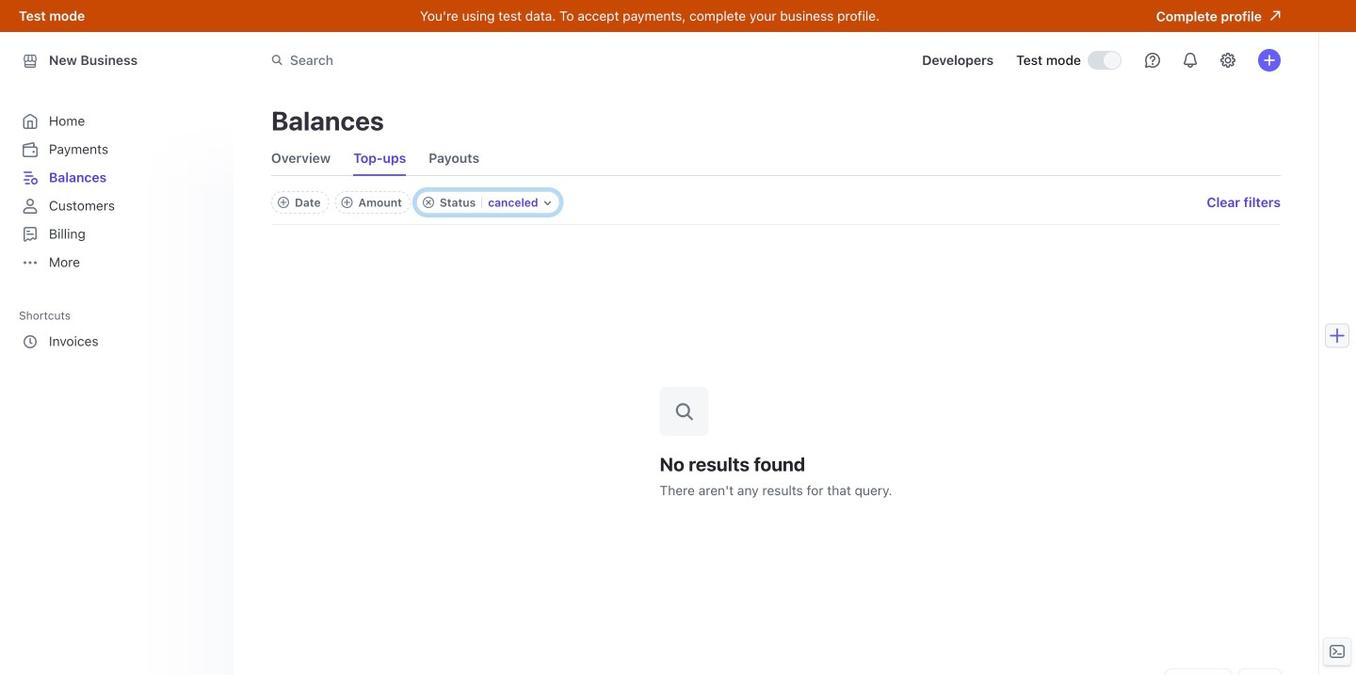 Task type: locate. For each thing, give the bounding box(es) containing it.
remove status image
[[423, 197, 434, 208]]

add date image
[[278, 197, 289, 208]]

manage shortcuts image
[[200, 310, 211, 321]]

tab list
[[271, 141, 480, 175]]

settings image
[[1221, 53, 1236, 68]]

None search field
[[260, 43, 791, 77]]

toolbar
[[271, 191, 560, 214]]

edit status image
[[544, 199, 552, 207]]

Search text field
[[260, 43, 791, 77]]



Task type: vqa. For each thing, say whether or not it's contained in the screenshot.
the Manage shortcuts image
yes



Task type: describe. For each thing, give the bounding box(es) containing it.
notifications image
[[1183, 53, 1199, 68]]

shortcuts element
[[19, 302, 219, 356]]

Test mode checkbox
[[1089, 52, 1121, 69]]

core navigation links element
[[19, 107, 215, 277]]

help image
[[1146, 53, 1161, 68]]

add amount image
[[342, 197, 353, 208]]



